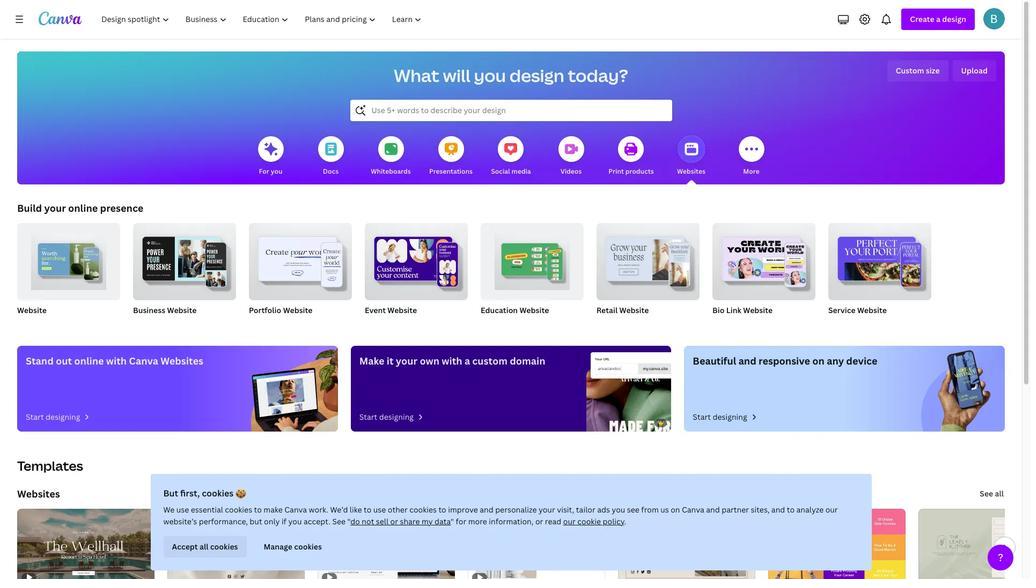 Task type: locate. For each thing, give the bounding box(es) containing it.
website right link
[[744, 306, 773, 316]]

group
[[17, 219, 120, 301], [133, 219, 236, 301], [249, 219, 352, 301], [365, 219, 468, 301], [481, 219, 584, 301], [597, 219, 700, 301], [713, 219, 816, 301], [829, 219, 932, 301]]

2 horizontal spatial start
[[693, 412, 711, 423]]

8 group from the left
[[829, 219, 932, 301]]

create
[[911, 14, 935, 24]]

make
[[360, 355, 385, 368]]

0 vertical spatial design
[[943, 14, 967, 24]]

2 group from the left
[[133, 219, 236, 301]]

manage cookies button
[[255, 537, 331, 558]]

1 vertical spatial websites
[[161, 355, 203, 368]]

cookies inside button
[[294, 542, 322, 552]]

and up do not sell or share my data " for more information, or read our cookie policy .
[[480, 505, 494, 515]]

will
[[443, 64, 471, 87]]

design up search search box
[[510, 64, 565, 87]]

start for make
[[360, 412, 378, 423]]

6 group from the left
[[597, 219, 700, 301]]

business website
[[133, 306, 197, 316]]

group for event website group
[[365, 219, 468, 301]]

6 website from the left
[[620, 306, 649, 316]]

1 horizontal spatial your
[[396, 355, 418, 368]]

videos
[[561, 167, 582, 176]]

with
[[106, 355, 127, 368], [442, 355, 463, 368]]

websites down the 'business website'
[[161, 355, 203, 368]]

docs
[[323, 167, 339, 176]]

on left any at the right of page
[[813, 355, 825, 368]]

3 start designing from the left
[[693, 412, 748, 423]]

0 horizontal spatial start designing
[[26, 412, 80, 423]]

0 horizontal spatial use
[[177, 505, 189, 515]]

website for event website
[[388, 306, 417, 316]]

2 vertical spatial your
[[539, 505, 556, 515]]

1 horizontal spatial with
[[442, 355, 463, 368]]

with right out
[[106, 355, 127, 368]]

group for website group
[[17, 219, 120, 301]]

see
[[981, 489, 994, 499], [333, 517, 346, 527]]

1 horizontal spatial start designing
[[360, 412, 414, 423]]

0 vertical spatial your
[[44, 202, 66, 215]]

0 horizontal spatial see
[[333, 517, 346, 527]]

0 vertical spatial a
[[937, 14, 941, 24]]

0 horizontal spatial our
[[564, 517, 576, 527]]

presentations
[[430, 167, 473, 176]]

but
[[250, 517, 262, 527]]

1 horizontal spatial "
[[451, 517, 454, 527]]

and
[[739, 355, 757, 368], [480, 505, 494, 515], [707, 505, 720, 515], [772, 505, 786, 515]]

0 horizontal spatial designing
[[46, 412, 80, 423]]

your up read
[[539, 505, 556, 515]]

2 website from the left
[[167, 306, 197, 316]]

0 horizontal spatial "
[[348, 517, 351, 527]]

a left custom
[[465, 355, 470, 368]]

0 horizontal spatial a
[[465, 355, 470, 368]]

improve
[[448, 505, 478, 515]]

1 website from the left
[[17, 306, 47, 316]]

1 start designing from the left
[[26, 412, 80, 423]]

not
[[362, 517, 374, 527]]

cookies down performance,
[[210, 542, 238, 552]]

1 start from the left
[[26, 412, 44, 423]]

size
[[927, 66, 940, 76]]

or left read
[[536, 517, 544, 527]]

website right business on the left
[[167, 306, 197, 316]]

link
[[727, 306, 742, 316]]

1 horizontal spatial our
[[826, 505, 839, 515]]

website right education
[[520, 306, 549, 316]]

see inside the we use essential cookies to make canva work. we'd like to use other cookies to improve and personalize your visit, tailor ads you see from us on canva and partner sites, and to analyze our website's performance, but only if you accept. see "
[[333, 517, 346, 527]]

0 vertical spatial all
[[996, 489, 1005, 499]]

2 horizontal spatial your
[[539, 505, 556, 515]]

0 vertical spatial online
[[68, 202, 98, 215]]

0 horizontal spatial all
[[200, 542, 209, 552]]

any
[[828, 355, 845, 368]]

to up data at the bottom
[[439, 505, 447, 515]]

canva right us
[[682, 505, 705, 515]]

design inside dropdown button
[[943, 14, 967, 24]]

0 vertical spatial our
[[826, 505, 839, 515]]

1 horizontal spatial start
[[360, 412, 378, 423]]

3 start from the left
[[693, 412, 711, 423]]

1 horizontal spatial use
[[374, 505, 386, 515]]

website inside group
[[858, 306, 887, 316]]

1 vertical spatial design
[[510, 64, 565, 87]]

online
[[68, 202, 98, 215], [74, 355, 104, 368]]

3 group from the left
[[249, 219, 352, 301]]

you right will
[[474, 64, 506, 87]]

3 website from the left
[[283, 306, 313, 316]]

"
[[348, 517, 351, 527], [451, 517, 454, 527]]

2 horizontal spatial websites
[[678, 167, 706, 176]]

on right us
[[671, 505, 681, 515]]

canva down business on the left
[[129, 355, 158, 368]]

see all link
[[980, 484, 1006, 505]]

Search search field
[[372, 100, 651, 121]]

upload button
[[953, 60, 997, 82]]

your right it
[[396, 355, 418, 368]]

.
[[625, 517, 627, 527]]

canva
[[129, 355, 158, 368], [285, 505, 307, 515], [682, 505, 705, 515]]

0 horizontal spatial start
[[26, 412, 44, 423]]

you right 'for'
[[271, 167, 283, 176]]

we
[[163, 505, 175, 515]]

1 horizontal spatial or
[[536, 517, 544, 527]]

to
[[254, 505, 262, 515], [364, 505, 372, 515], [439, 505, 447, 515], [788, 505, 795, 515]]

start for beautiful
[[693, 412, 711, 423]]

partner
[[722, 505, 750, 515]]

bio
[[713, 306, 725, 316]]

accept all cookies
[[172, 542, 238, 552]]

beautiful
[[693, 355, 737, 368]]

2 start designing from the left
[[360, 412, 414, 423]]

online for presence
[[68, 202, 98, 215]]

7 website from the left
[[744, 306, 773, 316]]

your right the "build"
[[44, 202, 66, 215]]

designing for it
[[379, 412, 414, 423]]

our right analyze
[[826, 505, 839, 515]]

share
[[400, 517, 420, 527]]

use
[[177, 505, 189, 515], [374, 505, 386, 515]]

start designing for stand
[[26, 412, 80, 423]]

2 horizontal spatial start designing
[[693, 412, 748, 423]]

more button
[[739, 129, 765, 185]]

performance,
[[199, 517, 248, 527]]

with right own
[[442, 355, 463, 368]]

websites down templates
[[17, 488, 60, 501]]

1 vertical spatial online
[[74, 355, 104, 368]]

1 vertical spatial on
[[671, 505, 681, 515]]

1 vertical spatial a
[[465, 355, 470, 368]]

to left analyze
[[788, 505, 795, 515]]

design right the 'create'
[[943, 14, 967, 24]]

to right like
[[364, 505, 372, 515]]

websites right the products
[[678, 167, 706, 176]]

use up sell in the left bottom of the page
[[374, 505, 386, 515]]

a right the 'create'
[[937, 14, 941, 24]]

8 website from the left
[[858, 306, 887, 316]]

3 designing from the left
[[713, 412, 748, 423]]

our down visit,
[[564, 517, 576, 527]]

our
[[826, 505, 839, 515], [564, 517, 576, 527]]

1 horizontal spatial design
[[943, 14, 967, 24]]

accept all cookies button
[[163, 537, 247, 558]]

or
[[391, 517, 398, 527], [536, 517, 544, 527]]

group for retail website group
[[597, 219, 700, 301]]

we use essential cookies to make canva work. we'd like to use other cookies to improve and personalize your visit, tailor ads you see from us on canva and partner sites, and to analyze our website's performance, but only if you accept. see "
[[163, 505, 839, 527]]

2 vertical spatial websites
[[17, 488, 60, 501]]

website right retail
[[620, 306, 649, 316]]

1 vertical spatial your
[[396, 355, 418, 368]]

website for retail website
[[620, 306, 649, 316]]

portfolio website group
[[249, 219, 352, 330]]

cookies down accept.
[[294, 542, 322, 552]]

see
[[628, 505, 640, 515]]

" down like
[[348, 517, 351, 527]]

1 horizontal spatial a
[[937, 14, 941, 24]]

custom size button
[[888, 60, 949, 82]]

1 horizontal spatial designing
[[379, 412, 414, 423]]

sites,
[[751, 505, 770, 515]]

4 group from the left
[[365, 219, 468, 301]]

1 vertical spatial all
[[200, 542, 209, 552]]

or right sell in the left bottom of the page
[[391, 517, 398, 527]]

0 horizontal spatial on
[[671, 505, 681, 515]]

use up website's
[[177, 505, 189, 515]]

analyze
[[797, 505, 824, 515]]

our inside the we use essential cookies to make canva work. we'd like to use other cookies to improve and personalize your visit, tailor ads you see from us on canva and partner sites, and to analyze our website's performance, but only if you accept. see "
[[826, 505, 839, 515]]

1 designing from the left
[[46, 412, 80, 423]]

build your online presence
[[17, 202, 144, 215]]

you up policy on the right bottom of page
[[612, 505, 626, 515]]

2 horizontal spatial designing
[[713, 412, 748, 423]]

all inside "button"
[[200, 542, 209, 552]]

1 vertical spatial see
[[333, 517, 346, 527]]

retail
[[597, 306, 618, 316]]

0 horizontal spatial canva
[[129, 355, 158, 368]]

1 or from the left
[[391, 517, 398, 527]]

event website
[[365, 306, 417, 316]]

presentations button
[[430, 129, 473, 185]]

website group
[[17, 219, 120, 330]]

4 website from the left
[[388, 306, 417, 316]]

social
[[491, 167, 510, 176]]

1 group from the left
[[17, 219, 120, 301]]

today?
[[568, 64, 629, 87]]

website right portfolio
[[283, 306, 313, 316]]

5 website from the left
[[520, 306, 549, 316]]

1 vertical spatial our
[[564, 517, 576, 527]]

0 horizontal spatial design
[[510, 64, 565, 87]]

to up 'but'
[[254, 505, 262, 515]]

1 horizontal spatial all
[[996, 489, 1005, 499]]

your
[[44, 202, 66, 215], [396, 355, 418, 368], [539, 505, 556, 515]]

start for stand
[[26, 412, 44, 423]]

0 horizontal spatial with
[[106, 355, 127, 368]]

start
[[26, 412, 44, 423], [360, 412, 378, 423], [693, 412, 711, 423]]

event website group
[[365, 219, 468, 330]]

custom size
[[896, 66, 940, 76]]

and right sites,
[[772, 505, 786, 515]]

website up stand
[[17, 306, 47, 316]]

0 vertical spatial on
[[813, 355, 825, 368]]

" left for
[[451, 517, 454, 527]]

personalize
[[496, 505, 537, 515]]

group for portfolio website group
[[249, 219, 352, 301]]

for
[[456, 517, 467, 527]]

sell
[[376, 517, 389, 527]]

docs button
[[318, 129, 344, 185]]

online right out
[[74, 355, 104, 368]]

business website group
[[133, 219, 236, 330]]

service website
[[829, 306, 887, 316]]

websites
[[678, 167, 706, 176], [161, 355, 203, 368], [17, 488, 60, 501]]

but first, cookies 🍪 dialog
[[151, 475, 872, 571]]

canva up if
[[285, 505, 307, 515]]

2 start from the left
[[360, 412, 378, 423]]

1 horizontal spatial see
[[981, 489, 994, 499]]

0 vertical spatial see
[[981, 489, 994, 499]]

from
[[642, 505, 659, 515]]

our cookie policy link
[[564, 517, 625, 527]]

website right service
[[858, 306, 887, 316]]

but first, cookies 🍪
[[163, 488, 247, 500]]

retail website group
[[597, 219, 700, 330]]

website right event
[[388, 306, 417, 316]]

start designing for beautiful
[[693, 412, 748, 423]]

5 group from the left
[[481, 219, 584, 301]]

out
[[56, 355, 72, 368]]

1 to from the left
[[254, 505, 262, 515]]

0 horizontal spatial or
[[391, 517, 398, 527]]

designing for out
[[46, 412, 80, 423]]

2 designing from the left
[[379, 412, 414, 423]]

for you button
[[258, 129, 284, 185]]

policy
[[603, 517, 625, 527]]

7 group from the left
[[713, 219, 816, 301]]

🍪
[[236, 488, 247, 500]]

2 to from the left
[[364, 505, 372, 515]]

None search field
[[350, 100, 673, 121]]

products
[[626, 167, 654, 176]]

1 " from the left
[[348, 517, 351, 527]]

more
[[744, 167, 760, 176]]

website inside group
[[520, 306, 549, 316]]

online left presence on the left top of page
[[68, 202, 98, 215]]



Task type: describe. For each thing, give the bounding box(es) containing it.
3 to from the left
[[439, 505, 447, 515]]

for
[[259, 167, 269, 176]]

device
[[847, 355, 878, 368]]

websites link
[[17, 488, 60, 501]]

1 horizontal spatial on
[[813, 355, 825, 368]]

print
[[609, 167, 624, 176]]

and left the partner
[[707, 505, 720, 515]]

visit,
[[557, 505, 575, 515]]

accept
[[172, 542, 198, 552]]

manage
[[264, 542, 293, 552]]

cookies inside "button"
[[210, 542, 238, 552]]

make
[[264, 505, 283, 515]]

2 horizontal spatial canva
[[682, 505, 705, 515]]

education website group
[[481, 219, 584, 330]]

manage cookies
[[264, 542, 322, 552]]

website for education website
[[520, 306, 549, 316]]

create a design
[[911, 14, 967, 24]]

do not sell or share my data link
[[351, 517, 451, 527]]

media
[[512, 167, 531, 176]]

bio link website group
[[713, 219, 816, 330]]

your inside the we use essential cookies to make canva work. we'd like to use other cookies to improve and personalize your visit, tailor ads you see from us on canva and partner sites, and to analyze our website's performance, but only if you accept. see "
[[539, 505, 556, 515]]

website's
[[163, 517, 197, 527]]

responsive
[[759, 355, 811, 368]]

whiteboards
[[371, 167, 411, 176]]

1 use from the left
[[177, 505, 189, 515]]

" inside the we use essential cookies to make canva work. we'd like to use other cookies to improve and personalize your visit, tailor ads you see from us on canva and partner sites, and to analyze our website's performance, but only if you accept. see "
[[348, 517, 351, 527]]

on inside the we use essential cookies to make canva work. we'd like to use other cookies to improve and personalize your visit, tailor ads you see from us on canva and partner sites, and to analyze our website's performance, but only if you accept. see "
[[671, 505, 681, 515]]

beautiful and responsive on any device
[[693, 355, 878, 368]]

online for with
[[74, 355, 104, 368]]

and right beautiful
[[739, 355, 757, 368]]

you inside button
[[271, 167, 283, 176]]

cookies up essential
[[202, 488, 234, 500]]

make it your own with a custom domain
[[360, 355, 546, 368]]

see all
[[981, 489, 1005, 499]]

whiteboards button
[[371, 129, 411, 185]]

service
[[829, 306, 856, 316]]

website for business website
[[167, 306, 197, 316]]

upload
[[962, 66, 988, 76]]

what
[[394, 64, 440, 87]]

social media
[[491, 167, 531, 176]]

top level navigation element
[[94, 9, 431, 30]]

print products
[[609, 167, 654, 176]]

2 " from the left
[[451, 517, 454, 527]]

own
[[420, 355, 440, 368]]

2 with from the left
[[442, 355, 463, 368]]

stand out online with canva websites
[[26, 355, 203, 368]]

all for accept
[[200, 542, 209, 552]]

read
[[545, 517, 562, 527]]

education
[[481, 306, 518, 316]]

do not sell or share my data " for more information, or read our cookie policy .
[[351, 517, 627, 527]]

1 with from the left
[[106, 355, 127, 368]]

only
[[264, 517, 280, 527]]

websites button
[[678, 129, 706, 185]]

website for portfolio website
[[283, 306, 313, 316]]

videos button
[[559, 129, 584, 185]]

information,
[[489, 517, 534, 527]]

my
[[422, 517, 433, 527]]

print products button
[[609, 129, 654, 185]]

group for the business website group
[[133, 219, 236, 301]]

group for education website group
[[481, 219, 584, 301]]

accept.
[[304, 517, 331, 527]]

0 horizontal spatial your
[[44, 202, 66, 215]]

a inside the create a design dropdown button
[[937, 14, 941, 24]]

but
[[163, 488, 178, 500]]

website for service website
[[858, 306, 887, 316]]

other
[[388, 505, 408, 515]]

you right if
[[289, 517, 302, 527]]

2 use from the left
[[374, 505, 386, 515]]

us
[[661, 505, 669, 515]]

for you
[[259, 167, 283, 176]]

custom
[[896, 66, 925, 76]]

data
[[435, 517, 451, 527]]

2 or from the left
[[536, 517, 544, 527]]

social media button
[[491, 129, 531, 185]]

portfolio
[[249, 306, 282, 316]]

like
[[350, 505, 362, 515]]

0 horizontal spatial websites
[[17, 488, 60, 501]]

brad klo image
[[984, 8, 1006, 30]]

group for bio link website group
[[713, 219, 816, 301]]

tailor
[[577, 505, 596, 515]]

event
[[365, 306, 386, 316]]

domain
[[510, 355, 546, 368]]

stand
[[26, 355, 54, 368]]

cookie
[[578, 517, 601, 527]]

see inside see all link
[[981, 489, 994, 499]]

group for service website group
[[829, 219, 932, 301]]

if
[[282, 517, 287, 527]]

essential
[[191, 505, 223, 515]]

templates
[[17, 457, 83, 475]]

portfolio website
[[249, 306, 313, 316]]

start designing for make
[[360, 412, 414, 423]]

0 vertical spatial websites
[[678, 167, 706, 176]]

what will you design today?
[[394, 64, 629, 87]]

do
[[351, 517, 360, 527]]

1 horizontal spatial canva
[[285, 505, 307, 515]]

custom
[[473, 355, 508, 368]]

education website
[[481, 306, 549, 316]]

first,
[[180, 488, 200, 500]]

all for see
[[996, 489, 1005, 499]]

retail website
[[597, 306, 649, 316]]

4 to from the left
[[788, 505, 795, 515]]

business
[[133, 306, 165, 316]]

it
[[387, 355, 394, 368]]

cookies down 🍪 at the bottom of the page
[[225, 505, 252, 515]]

service website group
[[829, 219, 932, 330]]

cookies up "my" in the bottom of the page
[[410, 505, 437, 515]]

1 horizontal spatial websites
[[161, 355, 203, 368]]

build
[[17, 202, 42, 215]]

bio link website
[[713, 306, 773, 316]]

we'd
[[330, 505, 348, 515]]

designing for and
[[713, 412, 748, 423]]



Task type: vqa. For each thing, say whether or not it's contained in the screenshot.
That
no



